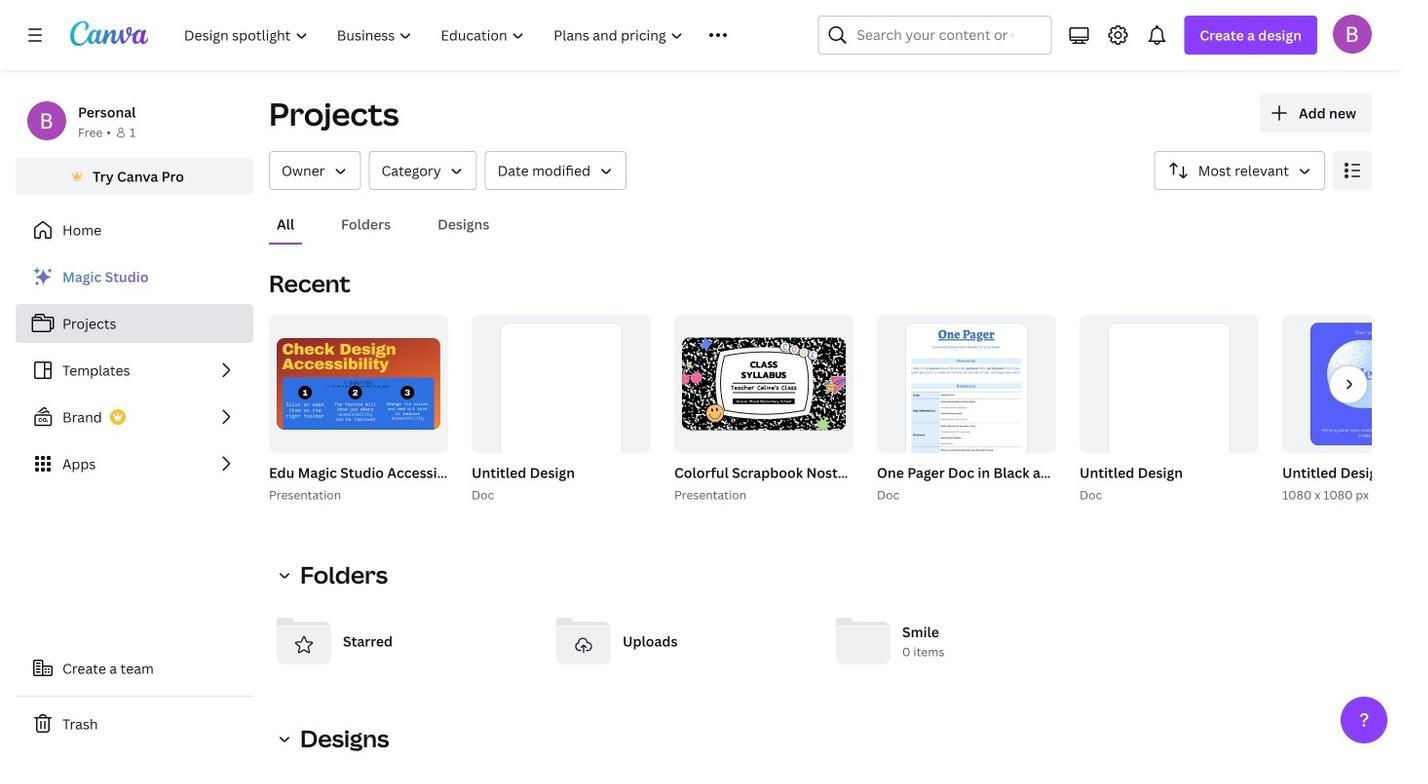 Task type: vqa. For each thing, say whether or not it's contained in the screenshot.
Text button
no



Task type: describe. For each thing, give the bounding box(es) containing it.
8 group from the left
[[877, 315, 1057, 496]]

3 group from the left
[[468, 315, 651, 505]]

Date modified button
[[485, 151, 627, 190]]

9 group from the left
[[1076, 315, 1259, 505]]

12 group from the left
[[1283, 315, 1404, 453]]



Task type: locate. For each thing, give the bounding box(es) containing it.
4 group from the left
[[472, 315, 651, 496]]

Search search field
[[857, 17, 1013, 54]]

Category button
[[369, 151, 477, 190]]

top level navigation element
[[172, 16, 771, 55], [172, 16, 771, 55]]

10 group from the left
[[1080, 315, 1259, 496]]

5 group from the left
[[671, 315, 1166, 505]]

group
[[265, 315, 634, 505], [269, 315, 448, 453], [468, 315, 651, 505], [472, 315, 651, 496], [671, 315, 1166, 505], [674, 315, 854, 453], [873, 315, 1376, 505], [877, 315, 1057, 496], [1076, 315, 1259, 505], [1080, 315, 1259, 496], [1279, 315, 1404, 505], [1283, 315, 1404, 453]]

Owner button
[[269, 151, 361, 190]]

11 group from the left
[[1279, 315, 1404, 505]]

6 group from the left
[[674, 315, 854, 453]]

Sort by button
[[1155, 151, 1326, 190]]

region
[[269, 754, 1372, 759]]

7 group from the left
[[873, 315, 1376, 505]]

2 group from the left
[[269, 315, 448, 453]]

None search field
[[818, 16, 1052, 55]]

1 group from the left
[[265, 315, 634, 505]]

bob builder image
[[1333, 14, 1372, 53]]

list
[[16, 257, 253, 483]]



